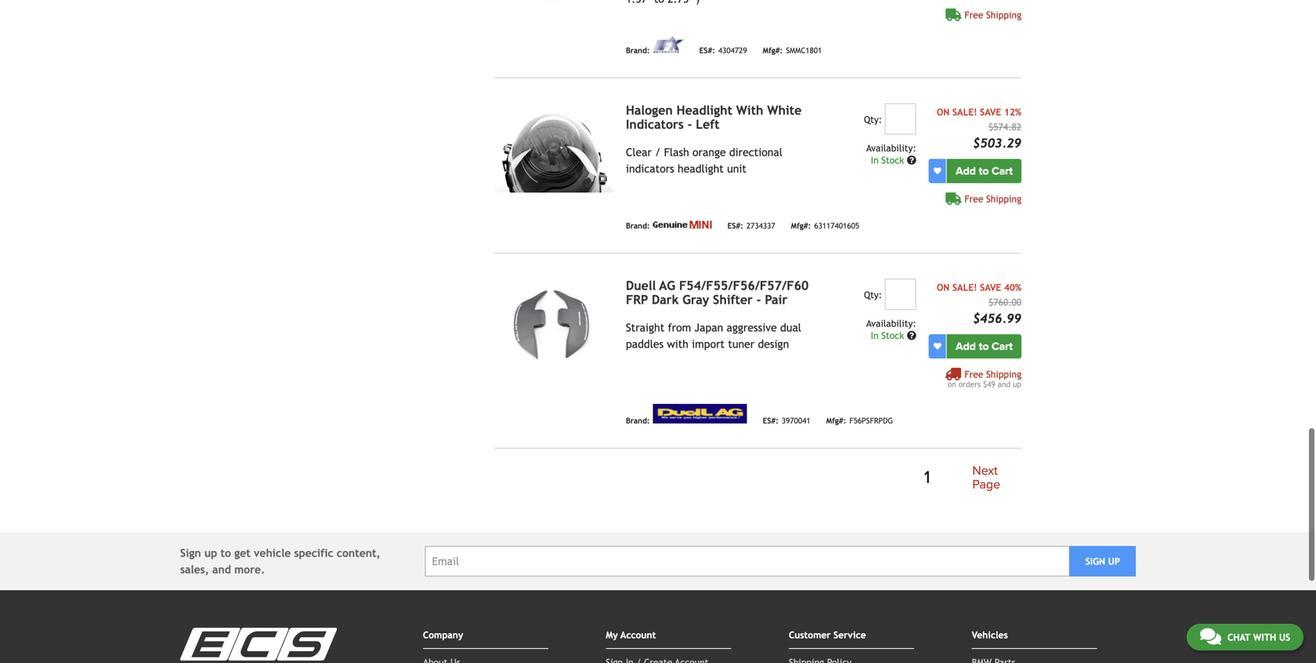 Task type: locate. For each thing, give the bounding box(es) containing it.
vehicles
[[972, 630, 1008, 641]]

add to cart button
[[947, 159, 1022, 183], [947, 334, 1022, 359]]

on
[[937, 106, 950, 117], [937, 282, 950, 293]]

0 vertical spatial -
[[688, 117, 692, 132]]

0 vertical spatial brand:
[[626, 46, 650, 55]]

with
[[667, 338, 689, 351], [1253, 632, 1276, 643]]

add up free shipping on orders $49 and up
[[956, 340, 976, 353]]

free
[[965, 9, 983, 20], [965, 193, 983, 204], [965, 369, 983, 380]]

to down $503.29
[[979, 164, 989, 178]]

paginated product list navigation navigation
[[494, 461, 1022, 495]]

sign inside button
[[1085, 556, 1105, 567]]

dark
[[652, 293, 679, 307]]

1 vertical spatial brand:
[[626, 221, 650, 230]]

add to cart for $456.99
[[956, 340, 1013, 353]]

3 free from the top
[[965, 369, 983, 380]]

1 vertical spatial add to cart button
[[947, 334, 1022, 359]]

0 vertical spatial save
[[980, 106, 1001, 117]]

chat with us
[[1228, 632, 1290, 643]]

straight
[[626, 322, 665, 334]]

12%
[[1004, 106, 1022, 117]]

3 brand: from the top
[[626, 417, 650, 426]]

1 free from the top
[[965, 9, 983, 20]]

brand:
[[626, 46, 650, 55], [626, 221, 650, 230], [626, 417, 650, 426]]

and
[[998, 380, 1011, 389], [212, 564, 231, 576]]

1 vertical spatial save
[[980, 282, 1001, 293]]

ag
[[659, 278, 675, 293]]

2 vertical spatial free
[[965, 369, 983, 380]]

sale!
[[952, 106, 977, 117], [952, 282, 977, 293]]

- inside the duell ag f54/f55/f56/f57/f60 frp dark gray shifter - pair
[[757, 293, 761, 307]]

es#2734337 - 63117401605 - halogen headlight with white indicators - left - clear / flash orange directional indicators headlight unit - genuine mini - mini image
[[494, 103, 613, 193]]

unit
[[727, 162, 747, 175]]

1 horizontal spatial sign
[[1085, 556, 1105, 567]]

sale! up $503.29
[[952, 106, 977, 117]]

1 vertical spatial on
[[937, 282, 950, 293]]

1 question circle image from the top
[[907, 155, 916, 165]]

to left get
[[221, 547, 231, 560]]

0 vertical spatial qty:
[[864, 114, 882, 125]]

up inside sign up to get vehicle specific content, sales, and more.
[[204, 547, 217, 560]]

orange
[[693, 146, 726, 159]]

1 free shipping from the top
[[965, 9, 1022, 20]]

save up $574.82
[[980, 106, 1001, 117]]

mfg#: left f56psfrpdg
[[826, 417, 846, 426]]

and inside sign up to get vehicle specific content, sales, and more.
[[212, 564, 231, 576]]

mfg#:
[[763, 46, 783, 55], [791, 221, 811, 230], [826, 417, 846, 426]]

2 save from the top
[[980, 282, 1001, 293]]

free inside free shipping on orders $49 and up
[[965, 369, 983, 380]]

add to cart button down $456.99
[[947, 334, 1022, 359]]

0 vertical spatial availability:
[[866, 143, 916, 153]]

2 in stock from the top
[[871, 330, 907, 341]]

more.
[[234, 564, 265, 576]]

2 sale! from the top
[[952, 282, 977, 293]]

design
[[758, 338, 789, 351]]

0 vertical spatial on
[[937, 106, 950, 117]]

headlight
[[677, 103, 732, 117]]

sign inside sign up to get vehicle specific content, sales, and more.
[[180, 547, 201, 560]]

0 vertical spatial add to wish list image
[[934, 167, 941, 175]]

1 vertical spatial sale!
[[952, 282, 977, 293]]

comments image
[[1200, 628, 1221, 646]]

sign up button
[[1070, 547, 1136, 577]]

duell ag - corporate logo image
[[653, 404, 747, 424]]

1 vertical spatial -
[[757, 293, 761, 307]]

1 vertical spatial add
[[956, 340, 976, 353]]

cart down $456.99
[[992, 340, 1013, 353]]

1 vertical spatial qty:
[[864, 289, 882, 300]]

1 add to cart from the top
[[956, 164, 1013, 178]]

mfg#: for f54/f55/f56/f57/f60
[[826, 417, 846, 426]]

1 vertical spatial es#:
[[727, 221, 743, 230]]

2 vertical spatial shipping
[[986, 369, 1022, 380]]

add to cart down $503.29
[[956, 164, 1013, 178]]

on left 40%
[[937, 282, 950, 293]]

1 horizontal spatial up
[[1013, 380, 1022, 389]]

2 qty: from the top
[[864, 289, 882, 300]]

on left 12% at the right of page
[[937, 106, 950, 117]]

save up $760.00
[[980, 282, 1001, 293]]

1 brand: from the top
[[626, 46, 650, 55]]

1 horizontal spatial mfg#:
[[791, 221, 811, 230]]

1 add to cart button from the top
[[947, 159, 1022, 183]]

2 vertical spatial brand:
[[626, 417, 650, 426]]

1 vertical spatial stock
[[881, 330, 904, 341]]

mfg#: left smmc1801
[[763, 46, 783, 55]]

1 vertical spatial free shipping
[[965, 193, 1022, 204]]

add down $503.29
[[956, 164, 976, 178]]

add
[[956, 164, 976, 178], [956, 340, 976, 353]]

availability: for $503.29
[[866, 143, 916, 153]]

to down $456.99
[[979, 340, 989, 353]]

up inside button
[[1108, 556, 1120, 567]]

0 vertical spatial question circle image
[[907, 155, 916, 165]]

1 add to wish list image from the top
[[934, 167, 941, 175]]

clear
[[626, 146, 652, 159]]

2 cart from the top
[[992, 340, 1013, 353]]

add to cart for $503.29
[[956, 164, 1013, 178]]

add to wish list image down on sale!                         save 12% $574.82 $503.29 at the top of the page
[[934, 167, 941, 175]]

with down from
[[667, 338, 689, 351]]

1 horizontal spatial -
[[757, 293, 761, 307]]

es#: left 2734337
[[727, 221, 743, 230]]

Email email field
[[425, 547, 1070, 577]]

clear / flash orange directional indicators headlight unit
[[626, 146, 783, 175]]

on for $456.99
[[937, 282, 950, 293]]

frp
[[626, 293, 648, 307]]

pair
[[765, 293, 787, 307]]

2 add from the top
[[956, 340, 976, 353]]

1 in from the top
[[871, 155, 879, 166]]

4304729
[[718, 46, 747, 55]]

import
[[692, 338, 725, 351]]

sale! for $503.29
[[952, 106, 977, 117]]

and right the sales,
[[212, 564, 231, 576]]

None number field
[[885, 103, 916, 135], [885, 279, 916, 310], [885, 103, 916, 135], [885, 279, 916, 310]]

save inside on sale!                         save 40% $760.00 $456.99
[[980, 282, 1001, 293]]

next
[[972, 464, 998, 479]]

2 vertical spatial es#:
[[763, 417, 779, 426]]

0 vertical spatial free shipping
[[965, 9, 1022, 20]]

brand: for duell
[[626, 417, 650, 426]]

0 horizontal spatial up
[[204, 547, 217, 560]]

2 free from the top
[[965, 193, 983, 204]]

paddles
[[626, 338, 664, 351]]

0 vertical spatial and
[[998, 380, 1011, 389]]

1 vertical spatial add to cart
[[956, 340, 1013, 353]]

2 vertical spatial mfg#:
[[826, 417, 846, 426]]

f56psfrpdg
[[849, 417, 893, 426]]

40%
[[1004, 282, 1022, 293]]

add to wish list image down on sale!                         save 40% $760.00 $456.99
[[934, 343, 941, 351]]

0 vertical spatial add
[[956, 164, 976, 178]]

1 horizontal spatial and
[[998, 380, 1011, 389]]

cart for $503.29
[[992, 164, 1013, 178]]

to
[[979, 164, 989, 178], [979, 340, 989, 353], [221, 547, 231, 560]]

save
[[980, 106, 1001, 117], [980, 282, 1001, 293]]

1 stock from the top
[[881, 155, 904, 166]]

2 in from the top
[[871, 330, 879, 341]]

shipping
[[986, 9, 1022, 20], [986, 193, 1022, 204], [986, 369, 1022, 380]]

directional
[[729, 146, 783, 159]]

sale! inside on sale!                         save 12% $574.82 $503.29
[[952, 106, 977, 117]]

1 add from the top
[[956, 164, 976, 178]]

add to cart button down $503.29
[[947, 159, 1022, 183]]

stock for $456.99
[[881, 330, 904, 341]]

es#:
[[699, 46, 715, 55], [727, 221, 743, 230], [763, 417, 779, 426]]

1 in stock from the top
[[871, 155, 907, 166]]

1 save from the top
[[980, 106, 1001, 117]]

es#4304729 - smmc1801 - ak street coilover suspension kit - fixed damping smmc1801 smmc1801-02 - height adjustable from 40 to 70mm ( 1.57" to 2.75" ) - fk - mini image
[[494, 0, 613, 9]]

es#: 4304729
[[699, 46, 747, 55]]

1 vertical spatial free
[[965, 193, 983, 204]]

in stock
[[871, 155, 907, 166], [871, 330, 907, 341]]

sale! inside on sale!                         save 40% $760.00 $456.99
[[952, 282, 977, 293]]

gray
[[683, 293, 709, 307]]

add to cart
[[956, 164, 1013, 178], [956, 340, 1013, 353]]

question circle image
[[907, 155, 916, 165], [907, 331, 916, 340]]

2 brand: from the top
[[626, 221, 650, 230]]

add to wish list image for $456.99
[[934, 343, 941, 351]]

1 availability: from the top
[[866, 143, 916, 153]]

1 on from the top
[[937, 106, 950, 117]]

halogen
[[626, 103, 673, 117]]

2 availability: from the top
[[866, 318, 916, 329]]

1 vertical spatial in stock
[[871, 330, 907, 341]]

add for $456.99
[[956, 340, 976, 353]]

es#: left 3970041
[[763, 417, 779, 426]]

on sale!                         save 12% $574.82 $503.29
[[937, 106, 1022, 150]]

save for $456.99
[[980, 282, 1001, 293]]

0 horizontal spatial es#:
[[699, 46, 715, 55]]

in
[[871, 155, 879, 166], [871, 330, 879, 341]]

- left left
[[688, 117, 692, 132]]

1 vertical spatial with
[[1253, 632, 1276, 643]]

1 cart from the top
[[992, 164, 1013, 178]]

save inside on sale!                         save 12% $574.82 $503.29
[[980, 106, 1001, 117]]

1 vertical spatial mfg#:
[[791, 221, 811, 230]]

0 horizontal spatial -
[[688, 117, 692, 132]]

add to cart down $456.99
[[956, 340, 1013, 353]]

0 vertical spatial to
[[979, 164, 989, 178]]

smmc1801
[[786, 46, 822, 55]]

1 vertical spatial question circle image
[[907, 331, 916, 340]]

0 vertical spatial with
[[667, 338, 689, 351]]

1 sale! from the top
[[952, 106, 977, 117]]

- left pair
[[757, 293, 761, 307]]

0 vertical spatial sale!
[[952, 106, 977, 117]]

add to wish list image
[[934, 167, 941, 175], [934, 343, 941, 351]]

1 vertical spatial and
[[212, 564, 231, 576]]

1 qty: from the top
[[864, 114, 882, 125]]

on inside on sale!                         save 12% $574.82 $503.29
[[937, 106, 950, 117]]

2 add to cart button from the top
[[947, 334, 1022, 359]]

0 vertical spatial shipping
[[986, 9, 1022, 20]]

es#: left '4304729'
[[699, 46, 715, 55]]

0 horizontal spatial with
[[667, 338, 689, 351]]

1 shipping from the top
[[986, 9, 1022, 20]]

on sale!                         save 40% $760.00 $456.99
[[937, 282, 1022, 326]]

0 horizontal spatial mfg#:
[[763, 46, 783, 55]]

2 add to cart from the top
[[956, 340, 1013, 353]]

0 vertical spatial mfg#:
[[763, 46, 783, 55]]

1 vertical spatial shipping
[[986, 193, 1022, 204]]

sale! for $456.99
[[952, 282, 977, 293]]

0 vertical spatial in
[[871, 155, 879, 166]]

brand: left the fk - corporate logo
[[626, 46, 650, 55]]

3 shipping from the top
[[986, 369, 1022, 380]]

availability:
[[866, 143, 916, 153], [866, 318, 916, 329]]

0 vertical spatial free
[[965, 9, 983, 20]]

account
[[621, 630, 656, 641]]

2 vertical spatial to
[[221, 547, 231, 560]]

2 horizontal spatial up
[[1108, 556, 1120, 567]]

up
[[1013, 380, 1022, 389], [204, 547, 217, 560], [1108, 556, 1120, 567]]

brand: left duell ag - corporate logo at bottom
[[626, 417, 650, 426]]

1 vertical spatial to
[[979, 340, 989, 353]]

mfg#: f56psfrpdg
[[826, 417, 893, 426]]

2 on from the top
[[937, 282, 950, 293]]

sign
[[180, 547, 201, 560], [1085, 556, 1105, 567]]

2 stock from the top
[[881, 330, 904, 341]]

cart
[[992, 164, 1013, 178], [992, 340, 1013, 353]]

2 add to wish list image from the top
[[934, 343, 941, 351]]

on inside on sale!                         save 40% $760.00 $456.99
[[937, 282, 950, 293]]

1 horizontal spatial es#:
[[727, 221, 743, 230]]

1 vertical spatial in
[[871, 330, 879, 341]]

and right $49
[[998, 380, 1011, 389]]

0 vertical spatial stock
[[881, 155, 904, 166]]

halogen headlight with white indicators - left link
[[626, 103, 802, 132]]

2 horizontal spatial mfg#:
[[826, 417, 846, 426]]

2 question circle image from the top
[[907, 331, 916, 340]]

2 horizontal spatial es#:
[[763, 417, 779, 426]]

availability: for $456.99
[[866, 318, 916, 329]]

0 vertical spatial add to cart
[[956, 164, 1013, 178]]

1 vertical spatial add to wish list image
[[934, 343, 941, 351]]

cart down $503.29
[[992, 164, 1013, 178]]

mfg#: left 63117401605
[[791, 221, 811, 230]]

1 vertical spatial cart
[[992, 340, 1013, 353]]

qty:
[[864, 114, 882, 125], [864, 289, 882, 300]]

sale! up $456.99
[[952, 282, 977, 293]]

-
[[688, 117, 692, 132], [757, 293, 761, 307]]

0 vertical spatial in stock
[[871, 155, 907, 166]]

with left us
[[1253, 632, 1276, 643]]

- inside 'halogen headlight with white indicators - left'
[[688, 117, 692, 132]]

free shipping
[[965, 9, 1022, 20], [965, 193, 1022, 204]]

in stock for $456.99
[[871, 330, 907, 341]]

straight from japan aggressive dual paddles with import tuner design
[[626, 322, 801, 351]]

f54/f55/f56/f57/f60
[[679, 278, 809, 293]]

white
[[767, 103, 802, 117]]

0 horizontal spatial and
[[212, 564, 231, 576]]

mfg#: smmc1801
[[763, 46, 822, 55]]

0 vertical spatial add to cart button
[[947, 159, 1022, 183]]

0 vertical spatial cart
[[992, 164, 1013, 178]]

1 vertical spatial availability:
[[866, 318, 916, 329]]

brand: left genuine mini - corporate logo
[[626, 221, 650, 230]]

sign up
[[1085, 556, 1120, 567]]

to for $503.29
[[979, 164, 989, 178]]

genuine mini - corporate logo image
[[653, 221, 712, 229]]

0 horizontal spatial sign
[[180, 547, 201, 560]]



Task type: describe. For each thing, give the bounding box(es) containing it.
brand: for halogen
[[626, 221, 650, 230]]

mfg#: for with
[[791, 221, 811, 230]]

63117401605
[[814, 221, 859, 230]]

$574.82
[[989, 121, 1022, 132]]

qty: for duell ag f54/f55/f56/f57/f60 frp dark gray shifter - pair
[[864, 289, 882, 300]]

1 horizontal spatial with
[[1253, 632, 1276, 643]]

up for sign up to get vehicle specific content, sales, and more.
[[204, 547, 217, 560]]

aggressive
[[727, 322, 777, 334]]

tuner
[[728, 338, 755, 351]]

orders
[[959, 380, 981, 389]]

content,
[[337, 547, 381, 560]]

shipping inside free shipping on orders $49 and up
[[986, 369, 1022, 380]]

indicators
[[626, 117, 684, 132]]

duell ag f54/f55/f56/f57/f60 frp dark gray shifter - pair
[[626, 278, 809, 307]]

chat with us link
[[1187, 624, 1304, 651]]

2 free shipping from the top
[[965, 193, 1022, 204]]

on
[[948, 380, 956, 389]]

vehicle
[[254, 547, 291, 560]]

my
[[606, 630, 618, 641]]

sign for sign up to get vehicle specific content, sales, and more.
[[180, 547, 201, 560]]

sign for sign up
[[1085, 556, 1105, 567]]

flash
[[664, 146, 689, 159]]

left
[[696, 117, 720, 132]]

$49
[[983, 380, 995, 389]]

stock for $503.29
[[881, 155, 904, 166]]

duell ag f54/f55/f56/f57/f60 frp dark gray shifter - pair link
[[626, 278, 809, 307]]

question circle image for $503.29
[[907, 155, 916, 165]]

es#: 3970041
[[763, 417, 811, 426]]

from
[[668, 322, 691, 334]]

with
[[736, 103, 763, 117]]

1 link
[[915, 465, 940, 491]]

up for sign up
[[1108, 556, 1120, 567]]

es#: 2734337
[[727, 221, 775, 230]]

0 vertical spatial es#:
[[699, 46, 715, 55]]

get
[[234, 547, 251, 560]]

duell
[[626, 278, 656, 293]]

indicators
[[626, 162, 674, 175]]

my account
[[606, 630, 656, 641]]

ecs tuning image
[[180, 628, 337, 664]]

add to wish list image for $503.29
[[934, 167, 941, 175]]

free shipping on orders $49 and up
[[948, 369, 1022, 389]]

company
[[423, 630, 463, 641]]

sign up to get vehicle specific content, sales, and more.
[[180, 547, 381, 576]]

es#: for left
[[727, 221, 743, 230]]

service
[[834, 630, 866, 641]]

/
[[655, 146, 661, 159]]

$760.00
[[989, 297, 1022, 308]]

us
[[1279, 632, 1290, 643]]

sales,
[[180, 564, 209, 576]]

es#: for shifter
[[763, 417, 779, 426]]

2734337
[[747, 221, 775, 230]]

to for $456.99
[[979, 340, 989, 353]]

fk - corporate logo image
[[653, 37, 684, 53]]

add to cart button for $456.99
[[947, 334, 1022, 359]]

question circle image for $456.99
[[907, 331, 916, 340]]

in for halogen headlight with white indicators - left
[[871, 155, 879, 166]]

chat
[[1228, 632, 1250, 643]]

save for $503.29
[[980, 106, 1001, 117]]

headlight
[[678, 162, 724, 175]]

customer service
[[789, 630, 866, 641]]

$456.99
[[973, 311, 1022, 326]]

on for $503.29
[[937, 106, 950, 117]]

$503.29
[[973, 136, 1022, 150]]

in stock for $503.29
[[871, 155, 907, 166]]

add to cart button for $503.29
[[947, 159, 1022, 183]]

with inside straight from japan aggressive dual paddles with import tuner design
[[667, 338, 689, 351]]

next page
[[972, 464, 1000, 492]]

up inside free shipping on orders $49 and up
[[1013, 380, 1022, 389]]

page
[[972, 477, 1000, 492]]

in for duell ag f54/f55/f56/f57/f60 frp dark gray shifter - pair
[[871, 330, 879, 341]]

cart for $456.99
[[992, 340, 1013, 353]]

add for $503.29
[[956, 164, 976, 178]]

mfg#: 63117401605
[[791, 221, 859, 230]]

shifter
[[713, 293, 753, 307]]

specific
[[294, 547, 333, 560]]

dual
[[780, 322, 801, 334]]

and inside free shipping on orders $49 and up
[[998, 380, 1011, 389]]

3970041
[[782, 417, 811, 426]]

to inside sign up to get vehicle specific content, sales, and more.
[[221, 547, 231, 560]]

qty: for halogen headlight with white indicators - left
[[864, 114, 882, 125]]

halogen headlight with white indicators - left
[[626, 103, 802, 132]]

1
[[924, 467, 930, 489]]

es#3970041 - f56psfrpdg - duell ag f54/f55/f56/f57/f60 frp dark gray shifter - pair - straight from japan aggressive dual paddles with import tuner design - duell ag - mini image
[[494, 279, 613, 368]]

customer
[[789, 630, 831, 641]]

japan
[[694, 322, 723, 334]]

2 shipping from the top
[[986, 193, 1022, 204]]



Task type: vqa. For each thing, say whether or not it's contained in the screenshot.
the top to
yes



